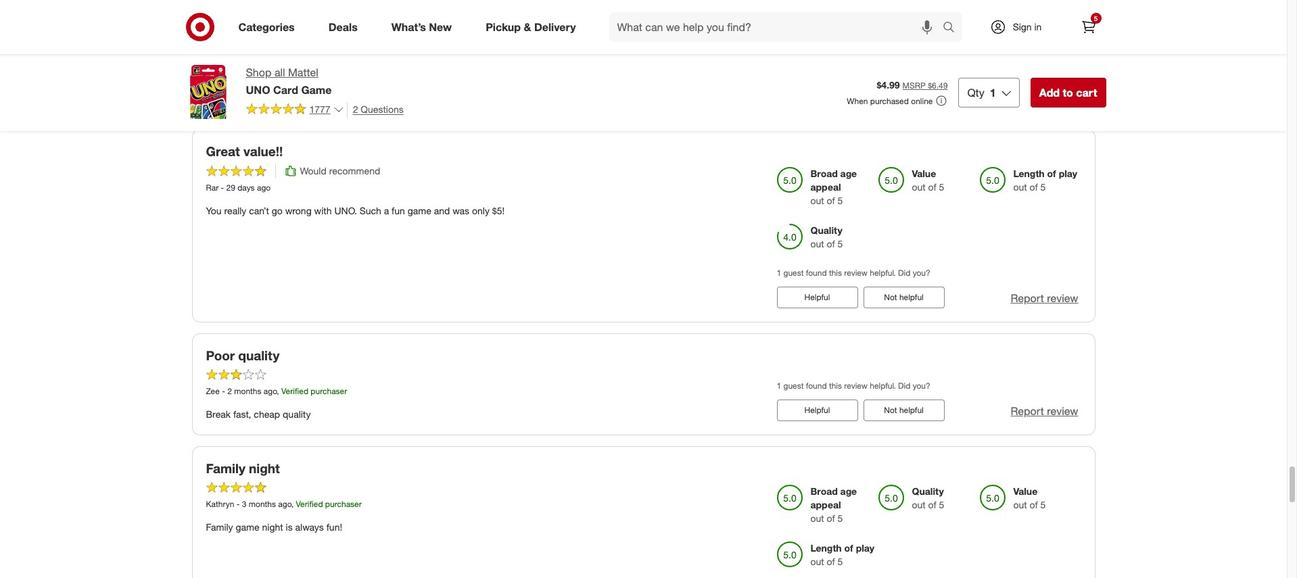 Task type: describe. For each thing, give the bounding box(es) containing it.
add to cart
[[1039, 86, 1097, 99]]

1 much from the left
[[219, 0, 242, 12]]

29
[[226, 183, 235, 193]]

kathryn - 3 months ago , verified purchaser
[[206, 499, 362, 509]]

rar - 29 days ago
[[206, 183, 271, 193]]

add to cart button
[[1031, 78, 1106, 107]]

0 vertical spatial 2
[[353, 103, 358, 115]]

always
[[295, 522, 324, 533]]

1 horizontal spatial length
[[1014, 168, 1045, 179]]

sign in
[[1013, 21, 1042, 32]]

can't
[[249, 205, 269, 217]]

what's
[[391, 20, 426, 34]]

5 link
[[1074, 12, 1103, 42]]

qty 1
[[967, 86, 996, 99]]

it
[[519, 0, 524, 12]]

report for 2nd helpful button from the bottom
[[1011, 292, 1044, 305]]

so much fun! my friends had so much fun with this game! definitely worth it
[[206, 0, 524, 12]]

verified for quality
[[281, 386, 308, 396]]

found for first helpful button from the bottom
[[806, 381, 827, 391]]

months for quality
[[234, 386, 261, 396]]

zee - 2 months ago , verified purchaser
[[206, 386, 347, 396]]

friends
[[279, 0, 308, 12]]

would recommend
[[300, 165, 380, 177]]

categories
[[238, 20, 295, 34]]

1777
[[309, 104, 330, 115]]

would
[[300, 165, 327, 177]]

days
[[238, 183, 255, 193]]

sign
[[1013, 21, 1032, 32]]

break fast, cheap quality
[[206, 409, 311, 420]]

did for not helpful button for first helpful button from the bottom
[[898, 381, 911, 391]]

not helpful for not helpful button corresponding to 2nd helpful button from the bottom
[[884, 292, 924, 303]]

such
[[360, 205, 381, 217]]

What can we help you find? suggestions appear below search field
[[609, 12, 946, 42]]

helpful for 2nd helpful button from the bottom
[[805, 292, 830, 303]]

report review for first helpful button from the bottom
[[1011, 405, 1078, 418]]

- for family
[[237, 499, 240, 509]]

ago for night
[[278, 499, 291, 509]]

new
[[429, 20, 452, 34]]

this for 2nd helpful button from the bottom
[[829, 268, 842, 278]]

1 vertical spatial length of play out of 5
[[811, 542, 875, 567]]

family night
[[206, 461, 280, 476]]

deals link
[[317, 12, 375, 42]]

out of 5
[[811, 33, 843, 45]]

0 horizontal spatial fun!
[[245, 0, 261, 12]]

search
[[936, 21, 969, 35]]

image of uno card game image
[[181, 65, 235, 119]]

categories link
[[227, 12, 312, 42]]

you? for not helpful button for first helpful button from the bottom
[[913, 381, 930, 391]]

0 horizontal spatial 2
[[227, 386, 232, 396]]

family for family night
[[206, 461, 245, 476]]

1 vertical spatial fun
[[392, 205, 405, 217]]

card
[[273, 83, 298, 97]]

purchased
[[870, 96, 909, 106]]

1 horizontal spatial value
[[1014, 486, 1038, 497]]

not helpful button for 2nd helpful button from the bottom
[[863, 287, 945, 309]]

report review for 2nd helpful button from the bottom
[[1011, 292, 1078, 305]]

a
[[384, 205, 389, 217]]

3 helpful from the top
[[899, 405, 924, 415]]

ago for quality
[[264, 386, 277, 396]]

0 horizontal spatial length
[[811, 542, 842, 554]]

great
[[206, 143, 240, 159]]

found for 2nd helpful button from the bottom
[[806, 268, 827, 278]]

what's new link
[[380, 12, 469, 42]]

age for quality
[[840, 168, 857, 179]]

only
[[472, 205, 490, 217]]

helpful. for not helpful button for first helpful button from the bottom
[[870, 381, 896, 391]]

guest for first helpful button from the bottom
[[784, 381, 804, 391]]

what's new
[[391, 20, 452, 34]]

report review button for not helpful button for first helpful button from the bottom
[[1011, 404, 1078, 419]]

months for night
[[249, 499, 276, 509]]

poor
[[206, 348, 235, 363]]

msrp
[[903, 80, 926, 91]]

cart
[[1076, 86, 1097, 99]]

definitely
[[451, 0, 489, 12]]

you really can't go wrong with uno. such a fun game and was only $5!
[[206, 205, 505, 217]]

all
[[275, 66, 285, 79]]

0 vertical spatial value out of 5
[[912, 168, 944, 193]]

3
[[242, 499, 247, 509]]

shop all mattel uno card game
[[246, 66, 332, 97]]

purchaser for poor quality
[[311, 386, 347, 396]]

kathryn
[[206, 499, 234, 509]]

you
[[206, 205, 222, 217]]

0 horizontal spatial quality out of 5
[[811, 225, 843, 250]]

was
[[453, 205, 469, 217]]

great value!!
[[206, 143, 283, 159]]

1 horizontal spatial value out of 5
[[1014, 486, 1046, 511]]

rar
[[206, 183, 219, 193]]

family game night is always fun!
[[206, 522, 342, 533]]

search button
[[936, 12, 969, 45]]

1 for not helpful button for first helpful button from the bottom
[[777, 381, 781, 391]]

to
[[1063, 86, 1073, 99]]

pickup
[[486, 20, 521, 34]]

$6.49
[[928, 80, 948, 91]]

2 questions link
[[347, 102, 404, 117]]

recommend
[[329, 165, 380, 177]]

worth
[[492, 0, 516, 12]]

1 report review from the top
[[1011, 87, 1078, 100]]

1 guest found this review helpful. did you? for first helpful button from the bottom
[[777, 381, 930, 391]]

game!
[[422, 0, 449, 12]]

1 vertical spatial fun!
[[326, 522, 342, 533]]

value!!
[[243, 143, 283, 159]]

1 not helpful button from the top
[[863, 82, 945, 104]]

qty
[[967, 86, 985, 99]]

0 horizontal spatial with
[[314, 205, 332, 217]]

0 vertical spatial -
[[221, 183, 224, 193]]

appeal for quality out of 5
[[811, 181, 841, 193]]

0 vertical spatial night
[[249, 461, 280, 476]]



Task type: locate. For each thing, give the bounding box(es) containing it.
0 vertical spatial report review
[[1011, 87, 1078, 100]]

3 report review button from the top
[[1011, 404, 1078, 419]]

2 appeal from the top
[[811, 499, 841, 511]]

much left my
[[219, 0, 242, 12]]

0 vertical spatial not
[[884, 88, 897, 98]]

fun right a
[[392, 205, 405, 217]]

pickup & delivery
[[486, 20, 576, 34]]

1 horizontal spatial much
[[342, 0, 366, 12]]

1 vertical spatial helpful.
[[870, 381, 896, 391]]

helpful.
[[870, 268, 896, 278], [870, 381, 896, 391]]

1 vertical spatial age
[[840, 486, 857, 497]]

fun up deals link
[[369, 0, 382, 12]]

night
[[249, 461, 280, 476], [262, 522, 283, 533]]

go
[[272, 205, 283, 217]]

- left 29
[[221, 183, 224, 193]]

age for length
[[840, 486, 857, 497]]

family for family game night is always fun!
[[206, 522, 233, 533]]

1 vertical spatial length
[[811, 542, 842, 554]]

1 age from the top
[[840, 168, 857, 179]]

broad age appeal out of 5 for length
[[811, 486, 857, 524]]

- left 3
[[237, 499, 240, 509]]

0 horizontal spatial ,
[[277, 386, 279, 396]]

0 vertical spatial did
[[898, 268, 911, 278]]

fast,
[[233, 409, 251, 420]]

2 much from the left
[[342, 0, 366, 12]]

night left is
[[262, 522, 283, 533]]

not helpful for not helpful button for first helpful button from the bottom
[[884, 405, 924, 415]]

2 age from the top
[[840, 486, 857, 497]]

0 vertical spatial appeal
[[811, 181, 841, 193]]

1 helpful button from the top
[[777, 287, 858, 309]]

helpful button
[[777, 287, 858, 309], [777, 400, 858, 422]]

0 vertical spatial not helpful button
[[863, 82, 945, 104]]

1 family from the top
[[206, 461, 245, 476]]

in
[[1034, 21, 1042, 32]]

2 vertical spatial ago
[[278, 499, 291, 509]]

0 vertical spatial helpful button
[[777, 287, 858, 309]]

1
[[990, 86, 996, 99], [777, 268, 781, 278], [777, 381, 781, 391]]

months
[[234, 386, 261, 396], [249, 499, 276, 509]]

2 right the zee
[[227, 386, 232, 396]]

1 for not helpful button corresponding to 2nd helpful button from the bottom
[[777, 268, 781, 278]]

my
[[263, 0, 276, 12]]

broad for length of play out of 5
[[811, 486, 838, 497]]

pickup & delivery link
[[474, 12, 593, 42]]

out
[[811, 33, 824, 45], [912, 181, 926, 193], [1014, 181, 1027, 193], [811, 195, 824, 206], [811, 238, 824, 250], [912, 499, 926, 511], [1014, 499, 1027, 511], [811, 513, 824, 524], [811, 556, 824, 567]]

fun! right the always
[[326, 522, 342, 533]]

play
[[1059, 168, 1077, 179], [856, 542, 875, 554]]

2 did from the top
[[898, 381, 911, 391]]

1 vertical spatial value out of 5
[[1014, 486, 1046, 511]]

broad age appeal out of 5
[[811, 168, 857, 206], [811, 486, 857, 524]]

so left my
[[206, 0, 216, 12]]

deals
[[329, 20, 358, 34]]

delivery
[[534, 20, 576, 34]]

- right the zee
[[222, 386, 225, 396]]

2 found from the top
[[806, 381, 827, 391]]

2 vertical spatial this
[[829, 381, 842, 391]]

1 vertical spatial ago
[[264, 386, 277, 396]]

purchaser for family night
[[325, 499, 362, 509]]

1 vertical spatial not helpful button
[[863, 287, 945, 309]]

0 horizontal spatial fun
[[369, 0, 382, 12]]

broad age appeal out of 5 for quality
[[811, 168, 857, 206]]

0 horizontal spatial so
[[206, 0, 216, 12]]

not helpful button for first helpful button from the bottom
[[863, 400, 945, 422]]

did
[[898, 268, 911, 278], [898, 381, 911, 391]]

verified for night
[[296, 499, 323, 509]]

1 not from the top
[[884, 88, 897, 98]]

1 vertical spatial not
[[884, 292, 897, 303]]

1 helpful from the top
[[805, 292, 830, 303]]

2 helpful. from the top
[[870, 381, 896, 391]]

0 vertical spatial play
[[1059, 168, 1077, 179]]

3 not from the top
[[884, 405, 897, 415]]

questions
[[361, 103, 404, 115]]

1 not helpful from the top
[[884, 88, 924, 98]]

2 report review from the top
[[1011, 292, 1078, 305]]

, up cheap
[[277, 386, 279, 396]]

1 vertical spatial report
[[1011, 292, 1044, 305]]

1 1 guest found this review helpful. did you? from the top
[[777, 268, 930, 278]]

0 vertical spatial helpful
[[899, 88, 924, 98]]

$4.99
[[877, 79, 900, 91]]

0 vertical spatial purchaser
[[311, 386, 347, 396]]

2 not from the top
[[884, 292, 897, 303]]

really
[[224, 205, 246, 217]]

1 helpful. from the top
[[870, 268, 896, 278]]

0 vertical spatial 1 guest found this review helpful. did you?
[[777, 268, 930, 278]]

1 vertical spatial family
[[206, 522, 233, 533]]

, up is
[[291, 499, 294, 509]]

months right 3
[[249, 499, 276, 509]]

0 vertical spatial broad
[[811, 168, 838, 179]]

1 helpful from the top
[[899, 88, 924, 98]]

2 not helpful from the top
[[884, 292, 924, 303]]

ago up cheap
[[264, 386, 277, 396]]

1 vertical spatial months
[[249, 499, 276, 509]]

1 horizontal spatial quality out of 5
[[912, 486, 944, 511]]

helpful for first helpful button from the bottom
[[805, 405, 830, 415]]

1 report from the top
[[1011, 87, 1044, 100]]

1 so from the left
[[206, 0, 216, 12]]

2 family from the top
[[206, 522, 233, 533]]

broad
[[811, 168, 838, 179], [811, 486, 838, 497]]

value out of 5
[[912, 168, 944, 193], [1014, 486, 1046, 511]]

3 report from the top
[[1011, 405, 1044, 418]]

0 vertical spatial family
[[206, 461, 245, 476]]

- for poor
[[222, 386, 225, 396]]

0 vertical spatial you?
[[913, 268, 930, 278]]

much up deals link
[[342, 0, 366, 12]]

uno
[[246, 83, 270, 97]]

1777 link
[[246, 102, 344, 119]]

2 report review button from the top
[[1011, 291, 1078, 307]]

2 vertical spatial not helpful
[[884, 405, 924, 415]]

1 vertical spatial report review
[[1011, 292, 1078, 305]]

0 vertical spatial length
[[1014, 168, 1045, 179]]

game left and
[[408, 205, 431, 217]]

1 horizontal spatial 2
[[353, 103, 358, 115]]

not
[[884, 88, 897, 98], [884, 292, 897, 303], [884, 405, 897, 415]]

fun
[[369, 0, 382, 12], [392, 205, 405, 217]]

0 vertical spatial guest
[[784, 268, 804, 278]]

0 vertical spatial report review button
[[1011, 86, 1078, 102]]

1 horizontal spatial ,
[[291, 499, 294, 509]]

when
[[847, 96, 868, 106]]

0 vertical spatial fun
[[369, 0, 382, 12]]

2 vertical spatial report
[[1011, 405, 1044, 418]]

1 appeal from the top
[[811, 181, 841, 193]]

of
[[827, 33, 835, 45], [1047, 168, 1056, 179], [928, 181, 937, 193], [1030, 181, 1038, 193], [827, 195, 835, 206], [827, 238, 835, 250], [928, 499, 937, 511], [1030, 499, 1038, 511], [827, 513, 835, 524], [844, 542, 853, 554], [827, 556, 835, 567]]

0 vertical spatial game
[[408, 205, 431, 217]]

1 broad from the top
[[811, 168, 838, 179]]

2 broad from the top
[[811, 486, 838, 497]]

0 vertical spatial helpful
[[805, 292, 830, 303]]

fun!
[[245, 0, 261, 12], [326, 522, 342, 533]]

1 guest found this review helpful. did you?
[[777, 268, 930, 278], [777, 381, 930, 391]]

0 vertical spatial with
[[385, 0, 402, 12]]

review
[[1047, 87, 1078, 100], [844, 268, 868, 278], [1047, 292, 1078, 305], [844, 381, 868, 391], [1047, 405, 1078, 418]]

2 questions
[[353, 103, 404, 115]]

had
[[311, 0, 327, 12]]

not helpful for first not helpful button from the top of the page
[[884, 88, 924, 98]]

months up 'fast,'
[[234, 386, 261, 396]]

length
[[1014, 168, 1045, 179], [811, 542, 842, 554]]

1 horizontal spatial fun!
[[326, 522, 342, 533]]

guest for 2nd helpful button from the bottom
[[784, 268, 804, 278]]

1 vertical spatial quality out of 5
[[912, 486, 944, 511]]

report for first helpful button from the bottom
[[1011, 405, 1044, 418]]

game
[[301, 83, 332, 97]]

0 vertical spatial 1
[[990, 86, 996, 99]]

1 horizontal spatial so
[[329, 0, 340, 12]]

1 vertical spatial found
[[806, 381, 827, 391]]

report review button
[[1011, 86, 1078, 102], [1011, 291, 1078, 307], [1011, 404, 1078, 419]]

ago up is
[[278, 499, 291, 509]]

report review button for not helpful button corresponding to 2nd helpful button from the bottom
[[1011, 291, 1078, 307]]

&
[[524, 20, 531, 34]]

fun! left my
[[245, 0, 261, 12]]

1 vertical spatial you?
[[913, 381, 930, 391]]

5
[[1094, 14, 1098, 22], [838, 33, 843, 45], [939, 181, 944, 193], [1041, 181, 1046, 193], [838, 195, 843, 206], [838, 238, 843, 250], [939, 499, 944, 511], [1041, 499, 1046, 511], [838, 513, 843, 524], [838, 556, 843, 567]]

you? for not helpful button corresponding to 2nd helpful button from the bottom
[[913, 268, 930, 278]]

wrong
[[285, 205, 312, 217]]

mattel
[[288, 66, 318, 79]]

is
[[286, 522, 293, 533]]

1 horizontal spatial play
[[1059, 168, 1077, 179]]

0 horizontal spatial much
[[219, 0, 242, 12]]

0 vertical spatial fun!
[[245, 0, 261, 12]]

1 horizontal spatial game
[[408, 205, 431, 217]]

2 1 guest found this review helpful. did you? from the top
[[777, 381, 930, 391]]

1 horizontal spatial fun
[[392, 205, 405, 217]]

so right had
[[329, 0, 340, 12]]

, for quality
[[277, 386, 279, 396]]

0 horizontal spatial length of play out of 5
[[811, 542, 875, 567]]

2 vertical spatial -
[[237, 499, 240, 509]]

2 vertical spatial report review button
[[1011, 404, 1078, 419]]

not helpful button
[[863, 82, 945, 104], [863, 287, 945, 309], [863, 400, 945, 422]]

0 vertical spatial months
[[234, 386, 261, 396]]

family down kathryn
[[206, 522, 233, 533]]

1 vertical spatial with
[[314, 205, 332, 217]]

1 guest from the top
[[784, 268, 804, 278]]

2 left questions
[[353, 103, 358, 115]]

1 report review button from the top
[[1011, 86, 1078, 102]]

broad for quality out of 5
[[811, 168, 838, 179]]

game down 3
[[236, 522, 260, 533]]

0 vertical spatial this
[[405, 0, 420, 12]]

2 helpful from the top
[[899, 292, 924, 303]]

2 report from the top
[[1011, 292, 1044, 305]]

2 vertical spatial report review
[[1011, 405, 1078, 418]]

1 vertical spatial night
[[262, 522, 283, 533]]

sign in link
[[978, 12, 1063, 42]]

2 vertical spatial not
[[884, 405, 897, 415]]

1 did from the top
[[898, 268, 911, 278]]

0 horizontal spatial game
[[236, 522, 260, 533]]

with up what's
[[385, 0, 402, 12]]

2 so from the left
[[329, 0, 340, 12]]

0 vertical spatial value
[[912, 168, 936, 179]]

3 report review from the top
[[1011, 405, 1078, 418]]

1 you? from the top
[[913, 268, 930, 278]]

1 vertical spatial guest
[[784, 381, 804, 391]]

2 you? from the top
[[913, 381, 930, 391]]

verified up break fast, cheap quality
[[281, 386, 308, 396]]

ago right days
[[257, 183, 271, 193]]

2 vertical spatial helpful
[[899, 405, 924, 415]]

value
[[912, 168, 936, 179], [1014, 486, 1038, 497]]

family up kathryn
[[206, 461, 245, 476]]

1 vertical spatial helpful button
[[777, 400, 858, 422]]

break
[[206, 409, 231, 420]]

$5!
[[492, 205, 505, 217]]

,
[[277, 386, 279, 396], [291, 499, 294, 509]]

2 not helpful button from the top
[[863, 287, 945, 309]]

0 vertical spatial quality out of 5
[[811, 225, 843, 250]]

online
[[911, 96, 933, 106]]

3 not helpful from the top
[[884, 405, 924, 415]]

uno.
[[334, 205, 357, 217]]

1 vertical spatial broad age appeal out of 5
[[811, 486, 857, 524]]

purchaser
[[311, 386, 347, 396], [325, 499, 362, 509]]

quality
[[811, 225, 843, 236], [238, 348, 280, 363], [283, 409, 311, 420], [912, 486, 944, 497]]

0 vertical spatial helpful.
[[870, 268, 896, 278]]

appeal
[[811, 181, 841, 193], [811, 499, 841, 511]]

0 vertical spatial length of play out of 5
[[1014, 168, 1077, 193]]

when purchased online
[[847, 96, 933, 106]]

1 broad age appeal out of 5 from the top
[[811, 168, 857, 206]]

poor quality
[[206, 348, 280, 363]]

1 vertical spatial broad
[[811, 486, 838, 497]]

1 horizontal spatial length of play out of 5
[[1014, 168, 1077, 193]]

helpful
[[805, 292, 830, 303], [805, 405, 830, 415]]

verified up the always
[[296, 499, 323, 509]]

zee
[[206, 386, 220, 396]]

this for first helpful button from the bottom
[[829, 381, 842, 391]]

and
[[434, 205, 450, 217]]

not helpful
[[884, 88, 924, 98], [884, 292, 924, 303], [884, 405, 924, 415]]

cheap
[[254, 409, 280, 420]]

2 broad age appeal out of 5 from the top
[[811, 486, 857, 524]]

2 helpful button from the top
[[777, 400, 858, 422]]

3 not helpful button from the top
[[863, 400, 945, 422]]

1 vertical spatial report review button
[[1011, 291, 1078, 307]]

did for not helpful button corresponding to 2nd helpful button from the bottom
[[898, 268, 911, 278]]

0 horizontal spatial value
[[912, 168, 936, 179]]

appeal for length of play out of 5
[[811, 499, 841, 511]]

this
[[405, 0, 420, 12], [829, 268, 842, 278], [829, 381, 842, 391]]

, for night
[[291, 499, 294, 509]]

shop
[[246, 66, 272, 79]]

add
[[1039, 86, 1060, 99]]

1 vertical spatial this
[[829, 268, 842, 278]]

$4.99 msrp $6.49
[[877, 79, 948, 91]]

1 found from the top
[[806, 268, 827, 278]]

1 vertical spatial value
[[1014, 486, 1038, 497]]

-
[[221, 183, 224, 193], [222, 386, 225, 396], [237, 499, 240, 509]]

0 horizontal spatial value out of 5
[[912, 168, 944, 193]]

0 vertical spatial report
[[1011, 87, 1044, 100]]

quality out of 5
[[811, 225, 843, 250], [912, 486, 944, 511]]

night up 'kathryn - 3 months ago , verified purchaser'
[[249, 461, 280, 476]]

1 vertical spatial appeal
[[811, 499, 841, 511]]

1 vertical spatial play
[[856, 542, 875, 554]]

1 vertical spatial not helpful
[[884, 292, 924, 303]]

2 helpful from the top
[[805, 405, 830, 415]]

1 vertical spatial game
[[236, 522, 260, 533]]

0 vertical spatial ago
[[257, 183, 271, 193]]

1 vertical spatial did
[[898, 381, 911, 391]]

2 vertical spatial 1
[[777, 381, 781, 391]]

1 horizontal spatial with
[[385, 0, 402, 12]]

game
[[408, 205, 431, 217], [236, 522, 260, 533]]

1 guest found this review helpful. did you? for 2nd helpful button from the bottom
[[777, 268, 930, 278]]

much
[[219, 0, 242, 12], [342, 0, 366, 12]]

with left the uno.
[[314, 205, 332, 217]]

helpful. for not helpful button corresponding to 2nd helpful button from the bottom
[[870, 268, 896, 278]]

so
[[206, 0, 216, 12], [329, 0, 340, 12]]

2 guest from the top
[[784, 381, 804, 391]]



Task type: vqa. For each thing, say whether or not it's contained in the screenshot.
GREAT VALUE!!
yes



